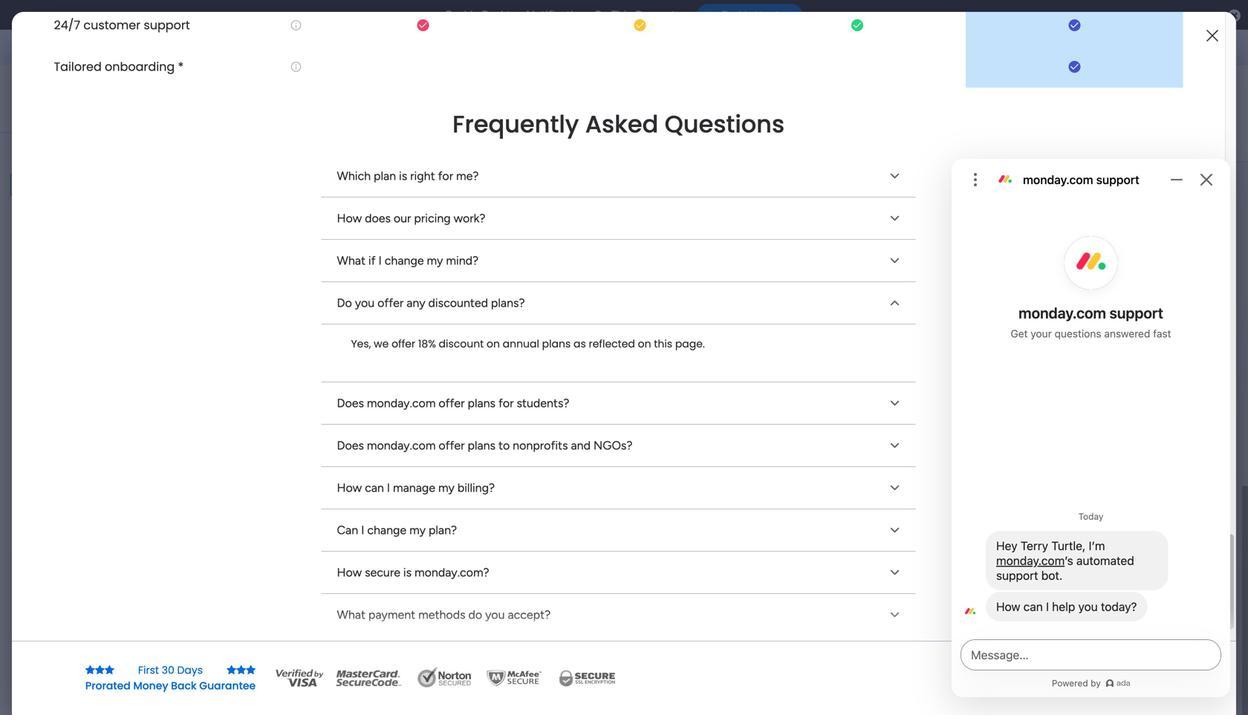 Task type: vqa. For each thing, say whether or not it's contained in the screenshot.
Active Deals field
no



Task type: locate. For each thing, give the bounding box(es) containing it.
mcafee secure image
[[484, 668, 544, 690]]

my left plan?
[[409, 523, 426, 538]]

1 horizontal spatial you
[[485, 608, 505, 622]]

1 horizontal spatial price
[[231, 648, 260, 664]]

phoenix levy
[[536, 100, 620, 119], [281, 255, 342, 267]]

1 horizontal spatial phoenix levy
[[536, 100, 620, 119]]

does monday.com offer plans to nonprofits and ngos?
[[337, 439, 633, 453]]

which
[[337, 169, 371, 183]]

2 option from the top
[[9, 100, 181, 123]]

what
[[337, 254, 366, 268], [337, 608, 366, 622]]

methods
[[418, 608, 465, 622]]

i inside dropdown button
[[361, 523, 364, 538]]

2 customer from the top
[[455, 281, 501, 293]]

1 vertical spatial phoenix
[[281, 255, 318, 267]]

1 star image from the left
[[95, 665, 105, 676]]

my for mind?
[[427, 254, 443, 268]]

how inside dropdown button
[[337, 481, 362, 495]]

overview button
[[538, 135, 616, 159]]

add
[[254, 413, 273, 426]]

offer inside does monday.com offer plans for students? dropdown button
[[439, 396, 465, 411]]

is down billing at the bottom left of page
[[426, 665, 435, 681]]

on left this
[[638, 337, 651, 351]]

2 horizontal spatial on
[[638, 337, 651, 351]]

1 vertical spatial monday.com
[[367, 439, 436, 453]]

on inside * prices do not include tax. the price is determined by the user's billing country. the final price can be seen on the purchase page before payment is completed.
[[206, 665, 221, 681]]

0 horizontal spatial enable
[[445, 8, 479, 22]]

* left prices
[[59, 648, 65, 664]]

plans for students?
[[468, 396, 496, 411]]

primary contacts
[[256, 196, 374, 215]]

1 vertical spatial phoenix levy
[[281, 255, 342, 267]]

my left mind?
[[427, 254, 443, 268]]

enable now! button
[[697, 4, 803, 26]]

0 horizontal spatial levy
[[320, 255, 342, 267]]

* prices do not include tax. the price is determined by the user's billing country. the final price can be seen on the purchase page before payment is completed.
[[54, 648, 501, 681]]

offer right the we
[[392, 337, 415, 351]]

plan?
[[429, 523, 457, 538]]

2 enable from the left
[[722, 9, 752, 21]]

1 vertical spatial payment
[[372, 665, 423, 681]]

offer down "does monday.com offer plans for students?"
[[439, 439, 465, 453]]

do inside dropdown button
[[468, 608, 482, 622]]

purchase
[[245, 665, 298, 681]]

price
[[231, 648, 260, 664], [104, 665, 132, 681]]

1 vertical spatial i
[[387, 481, 390, 495]]

1 enable from the left
[[445, 8, 479, 22]]

what payment methods do you accept?
[[337, 608, 551, 622]]

i
[[379, 254, 382, 268], [387, 481, 390, 495], [361, 523, 364, 538]]

secure
[[365, 566, 400, 580]]

levy up overview
[[591, 100, 620, 119]]

star image up guarantee
[[227, 665, 236, 676]]

0 horizontal spatial the
[[224, 665, 242, 681]]

1 horizontal spatial enable
[[722, 9, 752, 21]]

enable inside button
[[722, 9, 752, 21]]

0 vertical spatial i
[[379, 254, 382, 268]]

0 vertical spatial option
[[9, 74, 181, 98]]

how up contact
[[337, 211, 362, 226]]

i left manage
[[387, 481, 390, 495]]

offer inside does monday.com offer plans to nonprofits and ngos? dropdown button
[[439, 439, 465, 453]]

1 horizontal spatial phoenix
[[536, 100, 588, 119]]

levy up doyle
[[320, 255, 342, 267]]

on left annual
[[487, 337, 500, 351]]

notifications
[[526, 8, 591, 22]]

type
[[467, 228, 490, 241]]

3 star image from the left
[[236, 665, 246, 676]]

the left final
[[54, 665, 74, 681]]

my for billing?
[[438, 481, 455, 495]]

i for manage
[[387, 481, 390, 495]]

1 horizontal spatial do
[[468, 608, 482, 622]]

1 monday.com from the top
[[367, 396, 436, 411]]

1 vertical spatial my
[[438, 481, 455, 495]]

0 horizontal spatial price
[[104, 665, 132, 681]]

plans
[[542, 337, 571, 351], [468, 396, 496, 411], [468, 439, 496, 453]]

* right onboarding
[[178, 58, 184, 75]]

reflected
[[589, 337, 635, 351]]

0 vertical spatial can
[[365, 481, 384, 495]]

plans up does monday.com offer plans to nonprofits and ngos?
[[468, 396, 496, 411]]

for for right
[[438, 169, 453, 183]]

1 how from the top
[[337, 211, 362, 226]]

price up purchase
[[231, 648, 260, 664]]

lottie animation image
[[0, 565, 189, 715]]

primary
[[256, 196, 309, 215]]

*
[[178, 58, 184, 75], [59, 648, 65, 664]]

what if i change my mind? button
[[321, 240, 916, 282]]

plans left as
[[542, 337, 571, 351]]

0 vertical spatial for
[[438, 169, 453, 183]]

1 vertical spatial change
[[367, 523, 406, 538]]

can
[[337, 523, 358, 538]]

on right 'seen'
[[206, 665, 221, 681]]

24/7 customer support
[[54, 17, 190, 33]]

1 horizontal spatial levy
[[591, 100, 620, 119]]

mastercard secure code image
[[331, 668, 406, 690]]

do
[[468, 608, 482, 622], [103, 648, 118, 664]]

what left if
[[337, 254, 366, 268]]

what inside dropdown button
[[337, 608, 366, 622]]

dapulse close image
[[1228, 9, 1241, 24]]

how secure is monday.com? button
[[321, 552, 916, 594]]

1 vertical spatial *
[[59, 648, 65, 664]]

for for plans
[[498, 396, 514, 411]]

offer for for
[[439, 396, 465, 411]]

onboarding
[[105, 58, 175, 75]]

0 vertical spatial what
[[337, 254, 366, 268]]

0 horizontal spatial i
[[361, 523, 364, 538]]

payment down user's
[[372, 665, 423, 681]]

our
[[394, 211, 411, 226]]

0 vertical spatial do
[[468, 608, 482, 622]]

1 vertical spatial you
[[485, 608, 505, 622]]

1 horizontal spatial the
[[359, 648, 377, 664]]

do you offer any discounted plans?
[[337, 296, 525, 310]]

can left manage
[[365, 481, 384, 495]]

for left the me?
[[438, 169, 453, 183]]

1 option from the top
[[9, 74, 181, 98]]

add view image
[[1215, 141, 1221, 152]]

terry turtle image
[[1206, 36, 1230, 59]]

offer inside do you offer any discounted plans? dropdown button
[[377, 296, 404, 310]]

change right can
[[367, 523, 406, 538]]

what inside dropdown button
[[337, 254, 366, 268]]

not
[[121, 648, 139, 664]]

the
[[359, 648, 377, 664], [224, 665, 242, 681]]

1 vertical spatial does
[[337, 439, 364, 453]]

enable left now!
[[722, 9, 752, 21]]

0 horizontal spatial star image
[[85, 665, 95, 676]]

1 horizontal spatial the
[[208, 648, 228, 664]]

0 horizontal spatial for
[[438, 169, 453, 183]]

plan
[[374, 169, 396, 183]]

1 vertical spatial for
[[498, 396, 514, 411]]

0 horizontal spatial the
[[54, 665, 74, 681]]

2 horizontal spatial i
[[387, 481, 390, 495]]

1 vertical spatial price
[[104, 665, 132, 681]]

this
[[654, 337, 672, 351]]

the left purchase
[[224, 665, 242, 681]]

does for does monday.com offer plans to nonprofits and ngos?
[[337, 439, 364, 453]]

0 horizontal spatial *
[[59, 648, 65, 664]]

include
[[142, 648, 183, 664]]

you inside what payment methods do you accept? dropdown button
[[485, 608, 505, 622]]

0 vertical spatial change
[[385, 254, 424, 268]]

0 horizontal spatial do
[[103, 648, 118, 664]]

levy
[[591, 100, 620, 119], [320, 255, 342, 267]]

0 vertical spatial customer
[[455, 254, 501, 267]]

how can i manage my billing? button
[[321, 467, 916, 509]]

2 vertical spatial i
[[361, 523, 364, 538]]

do inside * prices do not include tax. the price is determined by the user's billing country. the final price can be seen on the purchase page before payment is completed.
[[103, 648, 118, 664]]

verified by visa image
[[273, 668, 325, 690]]

2 vertical spatial how
[[337, 566, 362, 580]]

2 what from the top
[[337, 608, 366, 622]]

to
[[498, 439, 510, 453]]

change right if
[[385, 254, 424, 268]]

any
[[407, 296, 425, 310]]

star image down prices
[[85, 665, 95, 676]]

the right "tax."
[[208, 648, 228, 664]]

v2 search image
[[337, 159, 348, 176]]

does
[[337, 396, 364, 411], [337, 439, 364, 453]]

2 how from the top
[[337, 481, 362, 495]]

1 vertical spatial how
[[337, 481, 362, 495]]

0 vertical spatial phoenix levy
[[536, 100, 620, 119]]

Type field
[[463, 226, 494, 243]]

customer down type field
[[455, 254, 501, 267]]

contacts
[[312, 196, 374, 215]]

can i change my plan?
[[337, 523, 457, 538]]

enable left desktop
[[445, 8, 479, 22]]

i right if
[[379, 254, 382, 268]]

manage
[[393, 481, 435, 495]]

phoenix up madison on the top left of the page
[[281, 255, 318, 267]]

do
[[337, 296, 352, 310]]

first
[[138, 663, 159, 678]]

customer up discounted
[[455, 281, 501, 293]]

how does our pricing work?
[[337, 211, 485, 226]]

0 horizontal spatial you
[[355, 296, 375, 310]]

payment up user's
[[368, 608, 415, 622]]

monday.com up manage
[[367, 439, 436, 453]]

1 what from the top
[[337, 254, 366, 268]]

1 does from the top
[[337, 396, 364, 411]]

on
[[594, 8, 609, 22]]

1 vertical spatial levy
[[320, 255, 342, 267]]

2 monday.com from the top
[[367, 439, 436, 453]]

monday.com
[[367, 396, 436, 411], [367, 439, 436, 453]]

offer left any
[[377, 296, 404, 310]]

is right secure
[[403, 566, 412, 580]]

does for does monday.com offer plans for students?
[[337, 396, 364, 411]]

change inside dropdown button
[[385, 254, 424, 268]]

0 vertical spatial plans
[[542, 337, 571, 351]]

phoenix levy up madison doyle
[[281, 255, 342, 267]]

add new group button
[[227, 408, 332, 432]]

i right can
[[361, 523, 364, 538]]

1 horizontal spatial i
[[379, 254, 382, 268]]

plans?
[[491, 296, 525, 310]]

0 vertical spatial phoenix
[[536, 100, 588, 119]]

my left billing?
[[438, 481, 455, 495]]

1 vertical spatial what
[[337, 608, 366, 622]]

0 horizontal spatial can
[[135, 665, 156, 681]]

for left 'students?'
[[498, 396, 514, 411]]

1 vertical spatial option
[[9, 100, 181, 123]]

how for how does our pricing work?
[[337, 211, 362, 226]]

doyle
[[323, 282, 349, 294]]

1 horizontal spatial *
[[178, 58, 184, 75]]

plans left to
[[468, 439, 496, 453]]

is right plan
[[399, 169, 407, 183]]

students?
[[517, 396, 569, 411]]

offer up does monday.com offer plans to nonprofits and ngos?
[[439, 396, 465, 411]]

do left not
[[103, 648, 118, 664]]

0 vertical spatial my
[[427, 254, 443, 268]]

enable for enable now!
[[722, 9, 752, 21]]

how does our pricing work? button
[[321, 198, 916, 239]]

tailored onboarding *
[[54, 58, 184, 75]]

is inside which plan is right for me? dropdown button
[[399, 169, 407, 183]]

0 horizontal spatial on
[[206, 665, 221, 681]]

can left be
[[135, 665, 156, 681]]

the
[[208, 648, 228, 664], [54, 665, 74, 681]]

you left accept?
[[485, 608, 505, 622]]

1 horizontal spatial for
[[498, 396, 514, 411]]

1 button
[[377, 247, 426, 274]]

can inside * prices do not include tax. the price is determined by the user's billing country. the final price can be seen on the purchase page before payment is completed.
[[135, 665, 156, 681]]

0 vertical spatial payment
[[368, 608, 415, 622]]

1 vertical spatial plans
[[468, 396, 496, 411]]

phoenix levy inside field
[[536, 100, 620, 119]]

offer for discount
[[392, 337, 415, 351]]

1 horizontal spatial star image
[[227, 665, 236, 676]]

2 vertical spatial my
[[409, 523, 426, 538]]

star image
[[95, 665, 105, 676], [105, 665, 114, 676], [236, 665, 246, 676], [246, 665, 256, 676]]

2 vertical spatial plans
[[468, 439, 496, 453]]

option
[[9, 74, 181, 98], [9, 100, 181, 123]]

option down customer
[[9, 74, 181, 98]]

final
[[77, 665, 101, 681]]

add new group
[[254, 413, 325, 426]]

how up can
[[337, 481, 362, 495]]

0 vertical spatial does
[[337, 396, 364, 411]]

phoenix levy up overview button
[[536, 100, 620, 119]]

how can i manage my billing?
[[337, 481, 495, 495]]

1 vertical spatial customer
[[455, 281, 501, 293]]

what up by
[[337, 608, 366, 622]]

frequently asked questions
[[452, 108, 785, 141]]

how left secure
[[337, 566, 362, 580]]

for
[[438, 169, 453, 183], [498, 396, 514, 411]]

1 vertical spatial can
[[135, 665, 156, 681]]

phoenix up overview button
[[536, 100, 588, 119]]

0 vertical spatial how
[[337, 211, 362, 226]]

the right by
[[359, 648, 377, 664]]

does
[[365, 211, 391, 226]]

0 vertical spatial monday.com
[[367, 396, 436, 411]]

you right do
[[355, 296, 375, 310]]

0 vertical spatial levy
[[591, 100, 620, 119]]

offer
[[377, 296, 404, 310], [392, 337, 415, 351], [439, 396, 465, 411], [439, 439, 465, 453]]

option down tailored
[[9, 100, 181, 123]]

3 how from the top
[[337, 566, 362, 580]]

0 horizontal spatial phoenix
[[281, 255, 318, 267]]

monday.com down the we
[[367, 396, 436, 411]]

do right methods on the left of the page
[[468, 608, 482, 622]]

1 vertical spatial do
[[103, 648, 118, 664]]

price down not
[[104, 665, 132, 681]]

payment inside * prices do not include tax. the price is determined by the user's billing country. the final price can be seen on the purchase page before payment is completed.
[[372, 665, 423, 681]]

group
[[298, 413, 325, 426]]

0 vertical spatial you
[[355, 296, 375, 310]]

0 vertical spatial the
[[208, 648, 228, 664]]

1 horizontal spatial can
[[365, 481, 384, 495]]

which plan is right for me?
[[337, 169, 479, 183]]

2 does from the top
[[337, 439, 364, 453]]

2 star image from the left
[[105, 665, 114, 676]]

star image
[[85, 665, 95, 676], [227, 665, 236, 676]]



Task type: describe. For each thing, give the bounding box(es) containing it.
customer
[[83, 17, 141, 33]]

questions
[[665, 108, 785, 141]]

we
[[374, 337, 389, 351]]

what payment methods do you accept? button
[[321, 594, 916, 636]]

what for what if i change my mind?
[[337, 254, 366, 268]]

18%
[[418, 337, 436, 351]]

monday.com?
[[415, 566, 489, 580]]

determined
[[274, 648, 339, 664]]

if
[[368, 254, 376, 268]]

days
[[177, 663, 203, 678]]

annual
[[503, 337, 539, 351]]

what if i change my mind?
[[337, 254, 478, 268]]

page.
[[675, 337, 705, 351]]

contact
[[322, 228, 360, 240]]

nonprofits
[[513, 439, 568, 453]]

my inside dropdown button
[[409, 523, 426, 538]]

ssl encrypted image
[[550, 668, 624, 690]]

billing
[[415, 648, 448, 664]]

support
[[144, 17, 190, 33]]

2 star image from the left
[[227, 665, 236, 676]]

person
[[424, 161, 456, 173]]

does monday.com offer plans to nonprofits and ngos? button
[[321, 425, 916, 467]]

norton secured image
[[412, 668, 479, 690]]

yes, we offer 18% discount on annual plans as reflected on this page.
[[351, 337, 705, 351]]

before
[[333, 665, 369, 681]]

seen
[[177, 665, 203, 681]]

does monday.com offer plans for students?
[[337, 396, 569, 411]]

as
[[574, 337, 586, 351]]

how for how can i manage my billing?
[[337, 481, 362, 495]]

how secure is monday.com?
[[337, 566, 489, 580]]

partner
[[462, 308, 495, 320]]

tailored
[[54, 58, 102, 75]]

me?
[[456, 169, 479, 183]]

payment inside dropdown button
[[368, 608, 415, 622]]

krause
[[313, 308, 344, 321]]

by
[[342, 648, 356, 664]]

do you offer any discounted plans? button
[[321, 282, 916, 325]]

pricing
[[414, 211, 451, 226]]

can inside how can i manage my billing? dropdown button
[[365, 481, 384, 495]]

1 vertical spatial the
[[224, 665, 242, 681]]

and
[[571, 439, 591, 453]]

1 star image from the left
[[85, 665, 95, 676]]

country.
[[451, 648, 496, 664]]

user's
[[380, 648, 412, 664]]

new
[[276, 413, 295, 426]]

madison doyle
[[281, 282, 349, 294]]

prices
[[67, 648, 100, 664]]

monday.com for does monday.com offer plans for students?
[[367, 396, 436, 411]]

24/7
[[54, 17, 80, 33]]

billing?
[[458, 481, 495, 495]]

plans for nonprofits
[[468, 439, 496, 453]]

leilani
[[281, 308, 310, 321]]

can i change my plan? button
[[321, 510, 916, 551]]

1 horizontal spatial on
[[487, 337, 500, 351]]

text
[[558, 403, 586, 422]]

computer
[[634, 8, 685, 22]]

completed.
[[438, 665, 501, 681]]

Phoenix Levy field
[[533, 100, 1152, 120]]

work?
[[454, 211, 485, 226]]

person button
[[401, 155, 465, 179]]

offer for discounted
[[377, 296, 404, 310]]

discounted
[[428, 296, 488, 310]]

phoenix inside "phoenix levy" field
[[536, 100, 588, 119]]

Search field
[[348, 157, 392, 178]]

frequently
[[452, 108, 579, 141]]

0 vertical spatial price
[[231, 648, 260, 664]]

how for how secure is monday.com?
[[337, 566, 362, 580]]

* inside * prices do not include tax. the price is determined by the user's billing country. the final price can be seen on the purchase page before payment is completed.
[[59, 648, 65, 664]]

now!
[[755, 9, 778, 21]]

this
[[611, 8, 632, 22]]

accept?
[[508, 608, 551, 622]]

1 customer from the top
[[455, 254, 501, 267]]

you inside do you offer any discounted plans? dropdown button
[[355, 296, 375, 310]]

yes,
[[351, 337, 371, 351]]

monday.com for does monday.com offer plans to nonprofits and ngos?
[[367, 439, 436, 453]]

change inside dropdown button
[[367, 523, 406, 538]]

Text field
[[554, 403, 589, 423]]

enable now!
[[722, 9, 778, 21]]

is inside how secure is monday.com? dropdown button
[[403, 566, 412, 580]]

0 vertical spatial the
[[359, 648, 377, 664]]

be
[[159, 665, 174, 681]]

filter board by anything image
[[469, 160, 493, 175]]

0 horizontal spatial phoenix levy
[[281, 255, 342, 267]]

prorated money back guarantee
[[85, 679, 256, 694]]

first 30 days
[[138, 663, 203, 678]]

page
[[301, 665, 330, 681]]

levy inside "phoenix levy" field
[[591, 100, 620, 119]]

4 star image from the left
[[246, 665, 256, 676]]

does monday.com offer plans for students? button
[[321, 383, 916, 424]]

enable for enable desktop notifications on this computer
[[445, 8, 479, 22]]

lottie animation element
[[0, 565, 189, 715]]

1 vertical spatial the
[[54, 665, 74, 681]]

right
[[410, 169, 435, 183]]

back
[[171, 679, 197, 694]]

guarantee
[[199, 679, 256, 694]]

what for what payment methods do you accept?
[[337, 608, 366, 622]]

0 vertical spatial *
[[178, 58, 184, 75]]

is up purchase
[[263, 648, 271, 664]]

which plan is right for me? button
[[321, 155, 916, 197]]

overview
[[561, 140, 605, 153]]

Primary Contacts field
[[252, 196, 378, 215]]

money
[[133, 679, 168, 694]]

ngos?
[[594, 439, 633, 453]]

discount
[[439, 337, 484, 351]]

desktop
[[482, 8, 523, 22]]

i for change
[[379, 254, 382, 268]]

leilani krause
[[281, 308, 344, 321]]

1
[[406, 260, 409, 269]]

offer for to
[[439, 439, 465, 453]]



